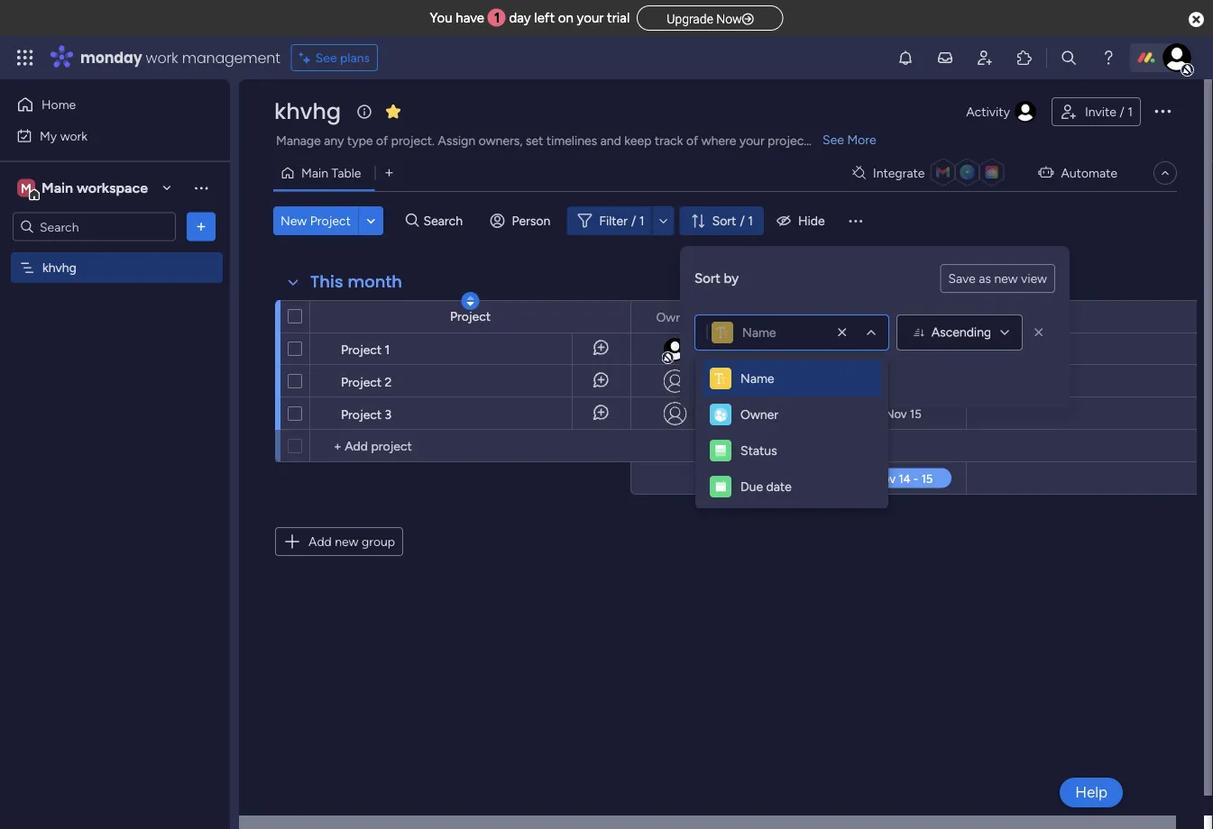 Task type: describe. For each thing, give the bounding box(es) containing it.
see for see plans
[[315, 50, 337, 65]]

project 3
[[341, 407, 392, 422]]

manage
[[276, 133, 321, 148]]

more
[[847, 132, 877, 147]]

set
[[526, 133, 543, 148]]

see plans
[[315, 50, 370, 65]]

0 horizontal spatial date
[[766, 479, 792, 495]]

new
[[281, 213, 307, 229]]

workspace selection element
[[17, 177, 151, 201]]

home
[[41, 97, 76, 112]]

main for main table
[[301, 166, 328, 181]]

project for project 2
[[341, 374, 382, 390]]

invite / 1 button
[[1052, 97, 1141, 126]]

and
[[600, 133, 621, 148]]

sort by
[[695, 270, 739, 287]]

/ for sort
[[740, 213, 745, 229]]

options image
[[192, 218, 210, 236]]

as
[[979, 271, 991, 286]]

new for sort
[[739, 372, 763, 387]]

main table
[[301, 166, 361, 181]]

v2 sort ascending image
[[914, 327, 924, 340]]

project 1
[[341, 342, 390, 357]]

work for monday
[[146, 47, 178, 68]]

save as new view button
[[940, 264, 1055, 293]]

save as new view
[[948, 271, 1047, 286]]

by
[[724, 270, 739, 287]]

you
[[430, 10, 452, 26]]

angle down image
[[367, 214, 375, 228]]

timelines
[[546, 133, 597, 148]]

this month
[[310, 271, 402, 294]]

my work button
[[11, 121, 194, 150]]

apps image
[[1016, 49, 1034, 67]]

dapulse rightstroke image
[[742, 12, 754, 26]]

options image
[[1152, 100, 1174, 122]]

home button
[[11, 90, 194, 119]]

1 horizontal spatial your
[[740, 133, 765, 148]]

monday work management
[[80, 47, 280, 68]]

1 for filter
[[639, 213, 645, 229]]

add new group button
[[275, 528, 403, 557]]

2 of from the left
[[686, 133, 698, 148]]

khvhg field
[[270, 97, 346, 127]]

this
[[310, 271, 343, 294]]

1 for invite
[[1128, 104, 1133, 120]]

activity
[[966, 104, 1010, 120]]

person
[[512, 213, 551, 229]]

main workspace
[[41, 180, 148, 197]]

gary orlando image
[[1163, 43, 1192, 72]]

management
[[182, 47, 280, 68]]

it
[[810, 342, 817, 358]]

1 vertical spatial name
[[741, 371, 774, 387]]

project for project 1
[[341, 342, 382, 357]]

upgrade now link
[[637, 5, 784, 30]]

day
[[509, 10, 531, 26]]

see plans button
[[291, 44, 378, 71]]

see more link
[[821, 131, 878, 149]]

now
[[716, 11, 742, 26]]

column information image
[[816, 310, 831, 324]]

owners,
[[479, 133, 523, 148]]

working
[[742, 342, 789, 358]]

new project
[[281, 213, 351, 229]]

1 vertical spatial on
[[792, 342, 807, 358]]

nov 14
[[885, 374, 922, 389]]

group
[[362, 534, 395, 550]]

add view image
[[385, 167, 393, 180]]

+
[[702, 372, 710, 387]]

arrow down image
[[653, 210, 674, 232]]

status inside field
[[762, 309, 799, 325]]

filter / 1
[[599, 213, 645, 229]]

sort for sort / 1
[[712, 213, 736, 229]]

1 vertical spatial add
[[309, 534, 332, 550]]

ascending
[[932, 325, 992, 340]]

filter
[[599, 213, 628, 229]]

09:00
[[912, 343, 944, 357]]

notifications image
[[897, 49, 915, 67]]

show board description image
[[354, 103, 375, 121]]

1 for you
[[494, 10, 500, 26]]

invite / 1
[[1085, 104, 1133, 120]]

where
[[701, 133, 736, 148]]

new project button
[[273, 207, 358, 235]]

sort
[[766, 372, 788, 387]]

menu image
[[847, 212, 865, 230]]

my work
[[40, 128, 88, 143]]

nov 15
[[885, 407, 922, 421]]

project 2
[[341, 374, 392, 390]]

remove sort image
[[1030, 324, 1048, 342]]

you have 1 day left on your trial
[[430, 10, 630, 26]]

Search field
[[419, 208, 473, 234]]

plans
[[340, 50, 370, 65]]

hide
[[798, 213, 825, 229]]

workspace options image
[[192, 179, 210, 197]]

1 horizontal spatial owner
[[741, 407, 779, 423]]

see more
[[823, 132, 877, 147]]

upgrade now
[[667, 11, 742, 26]]

1 vertical spatial status
[[741, 443, 777, 459]]

any
[[324, 133, 344, 148]]



Task type: vqa. For each thing, say whether or not it's contained in the screenshot.
lottie animation element
no



Task type: locate. For each thing, give the bounding box(es) containing it.
work for my
[[60, 128, 88, 143]]

project for project 3
[[341, 407, 382, 422]]

new
[[994, 271, 1018, 286], [739, 372, 763, 387], [335, 534, 359, 550]]

new right as
[[994, 271, 1018, 286]]

main inside workspace selection element
[[41, 180, 73, 197]]

project inside button
[[310, 213, 351, 229]]

/ for invite
[[1120, 104, 1125, 120]]

workspace
[[77, 180, 148, 197]]

add right +
[[713, 372, 736, 387]]

1 horizontal spatial main
[[301, 166, 328, 181]]

upgrade
[[667, 11, 713, 26]]

integrate
[[873, 166, 925, 181]]

1 horizontal spatial date
[[904, 309, 929, 325]]

sort
[[712, 213, 736, 229], [695, 270, 721, 287]]

m
[[21, 180, 32, 196]]

your right where
[[740, 133, 765, 148]]

15
[[910, 407, 922, 421]]

2 horizontal spatial new
[[994, 271, 1018, 286]]

v2 done deadline image
[[847, 373, 861, 390]]

name down working
[[741, 371, 774, 387]]

0 vertical spatial new
[[994, 271, 1018, 286]]

/ inside invite / 1 button
[[1120, 104, 1125, 120]]

stuck
[[764, 406, 796, 422]]

+ Add project text field
[[319, 436, 622, 457]]

Due date field
[[873, 307, 934, 327]]

due date inside due date field
[[878, 309, 929, 325]]

due inside due date field
[[878, 309, 900, 325]]

select product image
[[16, 49, 34, 67]]

status up working on it
[[762, 309, 799, 325]]

due date up the 'v2 sort ascending' 'image'
[[878, 309, 929, 325]]

Search in workspace field
[[38, 216, 151, 237]]

2 horizontal spatial /
[[1120, 104, 1125, 120]]

see left plans
[[315, 50, 337, 65]]

1 horizontal spatial new
[[739, 372, 763, 387]]

0 vertical spatial nov
[[870, 343, 892, 357]]

manage any type of project. assign owners, set timelines and keep track of where your project stands.
[[276, 133, 852, 148]]

owner
[[656, 309, 694, 325], [741, 407, 779, 423]]

0 horizontal spatial add
[[309, 534, 332, 550]]

help
[[1075, 784, 1108, 802]]

1 vertical spatial date
[[766, 479, 792, 495]]

new for view
[[994, 271, 1018, 286]]

+ add new sort button
[[695, 365, 795, 394]]

my
[[40, 128, 57, 143]]

project.
[[391, 133, 435, 148]]

invite members image
[[976, 49, 994, 67]]

khvhg list box
[[0, 249, 230, 527]]

work
[[146, 47, 178, 68], [60, 128, 88, 143]]

2 vertical spatial nov
[[885, 407, 907, 421]]

1 horizontal spatial add
[[713, 372, 736, 387]]

1 vertical spatial nov
[[885, 374, 907, 389]]

0 vertical spatial date
[[904, 309, 929, 325]]

/ left hide popup button
[[740, 213, 745, 229]]

1 vertical spatial your
[[740, 133, 765, 148]]

month
[[348, 271, 402, 294]]

project up project 2
[[341, 342, 382, 357]]

date down stuck
[[766, 479, 792, 495]]

0 horizontal spatial new
[[335, 534, 359, 550]]

search everything image
[[1060, 49, 1078, 67]]

help image
[[1100, 49, 1118, 67]]

v2 search image
[[406, 211, 419, 231]]

1 for sort
[[748, 213, 753, 229]]

This month field
[[306, 271, 407, 294]]

main
[[301, 166, 328, 181], [41, 180, 73, 197]]

1 vertical spatial owner
[[741, 407, 779, 423]]

1 vertical spatial due date
[[741, 479, 792, 495]]

1 horizontal spatial of
[[686, 133, 698, 148]]

15,
[[895, 343, 909, 357]]

activity button
[[959, 97, 1045, 126]]

/
[[1120, 104, 1125, 120], [631, 213, 636, 229], [740, 213, 745, 229]]

1 left hide popup button
[[748, 213, 753, 229]]

workspace image
[[17, 178, 35, 198]]

status down stuck
[[741, 443, 777, 459]]

work right monday
[[146, 47, 178, 68]]

project
[[768, 133, 809, 148]]

nov for 2
[[885, 374, 907, 389]]

1 horizontal spatial due
[[878, 309, 900, 325]]

0 vertical spatial due
[[878, 309, 900, 325]]

khvhg inside khvhg "list box"
[[42, 260, 77, 276]]

Status field
[[757, 307, 803, 327]]

nov left 15
[[885, 407, 907, 421]]

add left group
[[309, 534, 332, 550]]

sort desc image
[[467, 295, 474, 308]]

of
[[376, 133, 388, 148], [686, 133, 698, 148]]

trial
[[607, 10, 630, 26]]

type
[[347, 133, 373, 148]]

hide button
[[769, 207, 836, 235]]

see inside 'link'
[[823, 132, 844, 147]]

0 horizontal spatial due date
[[741, 479, 792, 495]]

work inside button
[[60, 128, 88, 143]]

invite
[[1085, 104, 1117, 120]]

project down sort desc icon
[[450, 309, 491, 324]]

see for see more
[[823, 132, 844, 147]]

3
[[385, 407, 392, 422]]

new left group
[[335, 534, 359, 550]]

project left 3
[[341, 407, 382, 422]]

on
[[558, 10, 574, 26], [792, 342, 807, 358]]

nov left 15,
[[870, 343, 892, 357]]

0 vertical spatial due date
[[878, 309, 929, 325]]

0 horizontal spatial your
[[577, 10, 604, 26]]

1 horizontal spatial khvhg
[[274, 97, 341, 127]]

status
[[762, 309, 799, 325], [741, 443, 777, 459]]

sort / 1
[[712, 213, 753, 229]]

0 vertical spatial on
[[558, 10, 574, 26]]

1 inside button
[[1128, 104, 1133, 120]]

save
[[948, 271, 976, 286]]

on left it
[[792, 342, 807, 358]]

0 vertical spatial status
[[762, 309, 799, 325]]

/ right filter at the top
[[631, 213, 636, 229]]

0 horizontal spatial on
[[558, 10, 574, 26]]

0 vertical spatial your
[[577, 10, 604, 26]]

1 left arrow down icon
[[639, 213, 645, 229]]

khvhg
[[274, 97, 341, 127], [42, 260, 77, 276]]

0 vertical spatial name
[[742, 325, 776, 341]]

0 horizontal spatial owner
[[656, 309, 694, 325]]

of right track
[[686, 133, 698, 148]]

name
[[742, 325, 776, 341], [741, 371, 774, 387]]

1 of from the left
[[376, 133, 388, 148]]

khvhg up manage
[[274, 97, 341, 127]]

/ for filter
[[631, 213, 636, 229]]

0 horizontal spatial /
[[631, 213, 636, 229]]

dapulse close image
[[1189, 10, 1204, 29]]

monday
[[80, 47, 142, 68]]

work right my
[[60, 128, 88, 143]]

view
[[1021, 271, 1047, 286]]

1 vertical spatial sort
[[695, 270, 721, 287]]

1
[[494, 10, 500, 26], [1128, 104, 1133, 120], [639, 213, 645, 229], [748, 213, 753, 229], [385, 342, 390, 357]]

sort up by
[[712, 213, 736, 229]]

0 vertical spatial see
[[315, 50, 337, 65]]

main right workspace image
[[41, 180, 73, 197]]

name up working
[[742, 325, 776, 341]]

done
[[765, 374, 795, 389]]

am
[[947, 343, 965, 357]]

0 horizontal spatial due
[[741, 479, 763, 495]]

1 up 2
[[385, 342, 390, 357]]

main inside main table button
[[301, 166, 328, 181]]

on right left
[[558, 10, 574, 26]]

1 vertical spatial due
[[741, 479, 763, 495]]

1 left the day
[[494, 10, 500, 26]]

sort for sort by
[[695, 270, 721, 287]]

14
[[910, 374, 922, 389]]

0 vertical spatial khvhg
[[274, 97, 341, 127]]

remove from favorites image
[[384, 102, 402, 120]]

0 horizontal spatial of
[[376, 133, 388, 148]]

Owner field
[[652, 307, 699, 327]]

0 horizontal spatial main
[[41, 180, 73, 197]]

0 horizontal spatial work
[[60, 128, 88, 143]]

stands.
[[812, 133, 852, 148]]

due
[[878, 309, 900, 325], [741, 479, 763, 495]]

add
[[713, 372, 736, 387], [309, 534, 332, 550]]

add new group
[[309, 534, 395, 550]]

owner inside field
[[656, 309, 694, 325]]

date
[[904, 309, 929, 325], [766, 479, 792, 495]]

0 horizontal spatial khvhg
[[42, 260, 77, 276]]

1 horizontal spatial work
[[146, 47, 178, 68]]

project left 2
[[341, 374, 382, 390]]

person button
[[483, 207, 561, 235]]

of right type
[[376, 133, 388, 148]]

automate
[[1061, 166, 1118, 181]]

keep
[[624, 133, 652, 148]]

inbox image
[[936, 49, 954, 67]]

1 vertical spatial work
[[60, 128, 88, 143]]

see left more
[[823, 132, 844, 147]]

dapulse integrations image
[[852, 166, 866, 180]]

project
[[310, 213, 351, 229], [450, 309, 491, 324], [341, 342, 382, 357], [341, 374, 382, 390], [341, 407, 382, 422]]

/ right invite
[[1120, 104, 1125, 120]]

collapse board header image
[[1158, 166, 1173, 180]]

date up the 'v2 sort ascending' 'image'
[[904, 309, 929, 325]]

main for main workspace
[[41, 180, 73, 197]]

have
[[456, 10, 484, 26]]

0 vertical spatial work
[[146, 47, 178, 68]]

due date
[[878, 309, 929, 325], [741, 479, 792, 495]]

1 horizontal spatial /
[[740, 213, 745, 229]]

2
[[385, 374, 392, 390]]

see inside 'button'
[[315, 50, 337, 65]]

+ add new sort
[[702, 372, 788, 387]]

date inside field
[[904, 309, 929, 325]]

sort left by
[[695, 270, 721, 287]]

1 vertical spatial see
[[823, 132, 844, 147]]

track
[[655, 133, 683, 148]]

0 horizontal spatial see
[[315, 50, 337, 65]]

autopilot image
[[1039, 161, 1054, 184]]

0 vertical spatial sort
[[712, 213, 736, 229]]

0 vertical spatial owner
[[656, 309, 694, 325]]

0 vertical spatial add
[[713, 372, 736, 387]]

due date down stuck
[[741, 479, 792, 495]]

your
[[577, 10, 604, 26], [740, 133, 765, 148]]

option
[[0, 252, 230, 255]]

left
[[534, 10, 555, 26]]

1 vertical spatial khvhg
[[42, 260, 77, 276]]

main table button
[[273, 159, 375, 188]]

new left sort
[[739, 372, 763, 387]]

1 horizontal spatial due date
[[878, 309, 929, 325]]

project right new
[[310, 213, 351, 229]]

main left table
[[301, 166, 328, 181]]

khvhg down search in workspace field
[[42, 260, 77, 276]]

assign
[[438, 133, 476, 148]]

nov left 14
[[885, 374, 907, 389]]

nov for 1
[[870, 343, 892, 357]]

working on it
[[742, 342, 817, 358]]

1 horizontal spatial on
[[792, 342, 807, 358]]

1 horizontal spatial see
[[823, 132, 844, 147]]

your left trial
[[577, 10, 604, 26]]

1 right invite
[[1128, 104, 1133, 120]]

column information image
[[942, 310, 956, 324]]

2 vertical spatial new
[[335, 534, 359, 550]]

v2 overdue deadline image
[[847, 341, 861, 359]]

table
[[331, 166, 361, 181]]

1 vertical spatial new
[[739, 372, 763, 387]]

nov 15, 09:00 am
[[870, 343, 965, 357]]

help button
[[1060, 778, 1123, 808]]



